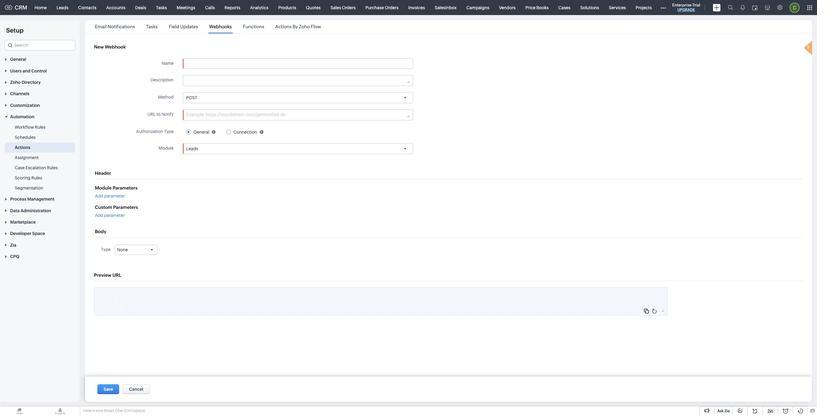 Task type: vqa. For each thing, say whether or not it's contained in the screenshot.
logo
no



Task type: locate. For each thing, give the bounding box(es) containing it.
here
[[83, 409, 91, 413]]

add
[[95, 194, 103, 199], [95, 213, 103, 218]]

1 vertical spatial actions
[[15, 145, 30, 150]]

books
[[537, 5, 549, 10]]

0 vertical spatial actions
[[276, 24, 292, 29]]

0 vertical spatial general
[[10, 57, 26, 62]]

parameters up add parameter at the left
[[113, 185, 138, 191]]

case
[[15, 165, 25, 170]]

actions inside automation region
[[15, 145, 30, 150]]

tasks link
[[151, 0, 172, 15], [145, 24, 159, 29]]

actions for actions by zoho flow
[[276, 24, 292, 29]]

0 vertical spatial add
[[95, 194, 103, 199]]

add parameter link
[[95, 194, 125, 199], [95, 213, 125, 218]]

1 horizontal spatial leads
[[186, 146, 198, 151]]

preview url
[[94, 273, 121, 278]]

zia right ask
[[725, 409, 730, 413]]

zoho directory button
[[0, 76, 80, 88]]

1 orders from the left
[[342, 5, 356, 10]]

1 horizontal spatial orders
[[385, 5, 399, 10]]

actions down 'schedules'
[[15, 145, 30, 150]]

tasks link right deals on the top left of page
[[151, 0, 172, 15]]

parameters
[[113, 185, 138, 191], [113, 205, 138, 210]]

0 horizontal spatial orders
[[342, 5, 356, 10]]

services link
[[604, 0, 631, 15]]

1 vertical spatial tasks link
[[145, 24, 159, 29]]

1 vertical spatial module
[[95, 185, 112, 191]]

1 vertical spatial parameters
[[113, 205, 138, 210]]

list
[[89, 20, 327, 33]]

rules down case escalation rules
[[31, 176, 42, 180]]

1 add from the top
[[95, 194, 103, 199]]

0 vertical spatial leads
[[57, 5, 68, 10]]

accounts
[[106, 5, 126, 10]]

2 vertical spatial rules
[[31, 176, 42, 180]]

0 vertical spatial zia
[[10, 243, 16, 248]]

1 add parameter link from the top
[[95, 194, 125, 199]]

notify
[[162, 112, 174, 117]]

1 vertical spatial type
[[101, 247, 111, 252]]

services
[[609, 5, 626, 10]]

zoho right by
[[299, 24, 310, 29]]

0 horizontal spatial leads
[[57, 5, 68, 10]]

type
[[164, 129, 174, 134], [101, 247, 111, 252]]

zia
[[10, 243, 16, 248], [725, 409, 730, 413]]

2 add from the top
[[95, 213, 103, 218]]

signals element
[[737, 0, 749, 15]]

1 vertical spatial leads
[[186, 146, 198, 151]]

add down custom
[[95, 213, 103, 218]]

1 vertical spatial add parameter link
[[95, 213, 125, 218]]

module for module parameters
[[95, 185, 112, 191]]

orders right purchase
[[385, 5, 399, 10]]

1 horizontal spatial zoho
[[299, 24, 310, 29]]

module up add parameter at the left
[[95, 185, 112, 191]]

1 horizontal spatial type
[[164, 129, 174, 134]]

smart
[[104, 409, 114, 413]]

tasks inside list
[[146, 24, 158, 29]]

module down authorization type
[[159, 146, 174, 151]]

products
[[278, 5, 296, 10]]

0 vertical spatial parameter
[[104, 194, 125, 199]]

tasks right deals link
[[156, 5, 167, 10]]

1 horizontal spatial url
[[148, 112, 156, 117]]

1 horizontal spatial module
[[159, 146, 174, 151]]

type down notify
[[164, 129, 174, 134]]

1 horizontal spatial actions
[[276, 24, 292, 29]]

crm link
[[5, 4, 27, 11]]

scoring rules link
[[15, 175, 42, 181]]

module
[[159, 146, 174, 151], [95, 185, 112, 191]]

zoho down users
[[10, 80, 21, 85]]

2 parameter from the top
[[104, 213, 125, 218]]

crm
[[15, 4, 27, 11]]

orders inside 'link'
[[385, 5, 399, 10]]

vendors
[[500, 5, 516, 10]]

search element
[[725, 0, 737, 15]]

webhook
[[105, 44, 126, 49]]

0 horizontal spatial module
[[95, 185, 112, 191]]

accounts link
[[101, 0, 130, 15]]

0 vertical spatial rules
[[35, 125, 46, 130]]

field
[[169, 24, 179, 29]]

and
[[23, 68, 30, 73]]

rules right escalation
[[47, 165, 58, 170]]

1 horizontal spatial zia
[[725, 409, 730, 413]]

preview
[[94, 273, 112, 278]]

functions link
[[242, 24, 265, 29]]

developer
[[10, 231, 31, 236]]

actions left by
[[276, 24, 292, 29]]

management
[[27, 197, 55, 202]]

orders inside "link"
[[342, 5, 356, 10]]

1 parameter from the top
[[104, 194, 125, 199]]

leads for leads field
[[186, 146, 198, 151]]

0 horizontal spatial general
[[10, 57, 26, 62]]

quotes
[[306, 5, 321, 10]]

users and control button
[[0, 65, 80, 76]]

Example: https://yourdomain.com/getNotified.do text field
[[186, 112, 410, 118]]

0 vertical spatial url
[[148, 112, 156, 117]]

is
[[92, 409, 95, 413]]

field updates
[[169, 24, 198, 29]]

functions
[[243, 24, 264, 29]]

url to notify
[[148, 112, 174, 117]]

process management
[[10, 197, 55, 202]]

general
[[10, 57, 26, 62], [194, 130, 209, 134]]

0 horizontal spatial zoho
[[10, 80, 21, 85]]

webhooks
[[209, 24, 232, 29]]

0 vertical spatial add parameter link
[[95, 194, 125, 199]]

automation button
[[0, 111, 80, 122]]

salesinbox link
[[430, 0, 462, 15]]

developer space
[[10, 231, 45, 236]]

add parameter link down module parameters
[[95, 194, 125, 199]]

name
[[162, 61, 174, 66]]

zia up cpq on the left bottom
[[10, 243, 16, 248]]

leads for leads link
[[57, 5, 68, 10]]

leads
[[57, 5, 68, 10], [186, 146, 198, 151]]

1 horizontal spatial general
[[194, 130, 209, 134]]

signals image
[[741, 5, 745, 10]]

0 vertical spatial zoho
[[299, 24, 310, 29]]

None field
[[5, 40, 75, 50]]

parameters down add parameter at the left
[[113, 205, 138, 210]]

vendors link
[[495, 0, 521, 15]]

1 vertical spatial tasks
[[146, 24, 158, 29]]

salesinbox
[[435, 5, 457, 10]]

cpq button
[[0, 251, 80, 262]]

1 vertical spatial parameter
[[104, 213, 125, 218]]

users and control
[[10, 68, 47, 73]]

None submit
[[97, 385, 119, 394]]

add parameter link down custom
[[95, 213, 125, 218]]

0 horizontal spatial type
[[101, 247, 111, 252]]

orders right sales
[[342, 5, 356, 10]]

Leads field
[[186, 146, 410, 152]]

0 vertical spatial parameters
[[113, 185, 138, 191]]

to
[[157, 112, 161, 117]]

orders for sales orders
[[342, 5, 356, 10]]

url left to
[[148, 112, 156, 117]]

segmentation
[[15, 186, 43, 191]]

None field
[[115, 245, 158, 255]]

profile image
[[790, 3, 800, 12]]

meetings
[[177, 5, 195, 10]]

add up custom
[[95, 194, 103, 199]]

chats image
[[0, 407, 39, 415]]

purchase orders
[[366, 5, 399, 10]]

purchase orders link
[[361, 0, 404, 15]]

post
[[186, 95, 197, 100]]

1 vertical spatial zia
[[725, 409, 730, 413]]

leads inside field
[[186, 146, 198, 151]]

actions for actions
[[15, 145, 30, 150]]

1 vertical spatial url
[[113, 273, 121, 278]]

type left none
[[101, 247, 111, 252]]

deals
[[135, 5, 146, 10]]

scoring
[[15, 176, 31, 180]]

1 vertical spatial add
[[95, 213, 103, 218]]

rules down automation dropdown button
[[35, 125, 46, 130]]

meetings link
[[172, 0, 200, 15]]

2 orders from the left
[[385, 5, 399, 10]]

tasks down deals link
[[146, 24, 158, 29]]

0 vertical spatial module
[[159, 146, 174, 151]]

parameters inside custom parameters add parameter
[[113, 205, 138, 210]]

home link
[[30, 0, 52, 15]]

url right the preview at the bottom of the page
[[113, 273, 121, 278]]

tasks link down deals link
[[145, 24, 159, 29]]

1 vertical spatial general
[[194, 130, 209, 134]]

0 horizontal spatial zia
[[10, 243, 16, 248]]

sales
[[331, 5, 341, 10]]

parameter down module parameters
[[104, 194, 125, 199]]

assignment
[[15, 155, 39, 160]]

new webhook
[[94, 44, 126, 49]]

url
[[148, 112, 156, 117], [113, 273, 121, 278]]

quotes link
[[301, 0, 326, 15]]

reports
[[225, 5, 240, 10]]

zoho inside dropdown button
[[10, 80, 21, 85]]

developer space button
[[0, 228, 80, 239]]

calendar image
[[753, 5, 758, 10]]

profile element
[[786, 0, 804, 15]]

workflow rules link
[[15, 124, 46, 130]]

cases
[[559, 5, 571, 10]]

your
[[96, 409, 103, 413]]

zoho
[[299, 24, 310, 29], [10, 80, 21, 85]]

1 vertical spatial zoho
[[10, 80, 21, 85]]

parameter down custom
[[104, 213, 125, 218]]

None button
[[123, 385, 150, 394]]

administration
[[21, 208, 51, 213]]

0 horizontal spatial actions
[[15, 145, 30, 150]]

None text field
[[186, 78, 410, 83], [97, 291, 665, 312], [186, 78, 410, 83], [97, 291, 665, 312]]



Task type: describe. For each thing, give the bounding box(es) containing it.
price
[[526, 5, 536, 10]]

Other Modules field
[[657, 3, 670, 12]]

contacts
[[78, 5, 96, 10]]

orders for purchase orders
[[385, 5, 399, 10]]

schedules link
[[15, 134, 36, 140]]

campaigns
[[467, 5, 490, 10]]

case escalation rules link
[[15, 165, 58, 171]]

parameters for module parameters
[[113, 185, 138, 191]]

space
[[32, 231, 45, 236]]

0 vertical spatial tasks
[[156, 5, 167, 10]]

ask zia
[[718, 409, 730, 413]]

case escalation rules
[[15, 165, 58, 170]]

by
[[293, 24, 298, 29]]

campaigns link
[[462, 0, 495, 15]]

reports link
[[220, 0, 245, 15]]

products link
[[274, 0, 301, 15]]

price books
[[526, 5, 549, 10]]

workflow
[[15, 125, 34, 130]]

analytics link
[[245, 0, 274, 15]]

create menu element
[[710, 0, 725, 15]]

sales orders link
[[326, 0, 361, 15]]

2 add parameter link from the top
[[95, 213, 125, 218]]

directory
[[22, 80, 41, 85]]

add parameter
[[95, 194, 125, 199]]

body
[[95, 229, 106, 234]]

control
[[31, 68, 47, 73]]

search image
[[728, 5, 734, 10]]

0 horizontal spatial url
[[113, 273, 121, 278]]

module parameters
[[95, 185, 138, 191]]

add inside custom parameters add parameter
[[95, 213, 103, 218]]

authorization
[[136, 129, 163, 134]]

calls link
[[200, 0, 220, 15]]

sales orders
[[331, 5, 356, 10]]

webhooks link
[[208, 24, 233, 29]]

parameters for custom parameters add parameter
[[113, 205, 138, 210]]

scoring rules
[[15, 176, 42, 180]]

rules for workflow rules
[[35, 125, 46, 130]]

flow
[[311, 24, 321, 29]]

actions by zoho flow
[[276, 24, 321, 29]]

upgrade
[[678, 8, 696, 12]]

1 vertical spatial rules
[[47, 165, 58, 170]]

users
[[10, 68, 22, 73]]

projects link
[[631, 0, 657, 15]]

header
[[95, 171, 111, 176]]

solutions link
[[576, 0, 604, 15]]

automation region
[[0, 122, 80, 193]]

0 vertical spatial tasks link
[[151, 0, 172, 15]]

actions by zoho flow link
[[275, 24, 322, 29]]

solutions
[[581, 5, 599, 10]]

schedules
[[15, 135, 36, 140]]

enterprise-trial upgrade
[[673, 3, 701, 12]]

description
[[151, 77, 174, 82]]

email
[[95, 24, 107, 29]]

cpq
[[10, 254, 19, 259]]

analytics
[[250, 5, 269, 10]]

module for module
[[159, 146, 174, 151]]

(ctrl+space)
[[124, 409, 145, 413]]

new
[[94, 44, 104, 49]]

contacts image
[[41, 407, 80, 415]]

data
[[10, 208, 20, 213]]

workflow rules
[[15, 125, 46, 130]]

home
[[35, 5, 47, 10]]

calls
[[205, 5, 215, 10]]

zia inside dropdown button
[[10, 243, 16, 248]]

purchase
[[366, 5, 384, 10]]

POST field
[[186, 95, 410, 101]]

general inside dropdown button
[[10, 57, 26, 62]]

customization button
[[0, 99, 80, 111]]

0 vertical spatial type
[[164, 129, 174, 134]]

method
[[158, 95, 174, 100]]

contacts link
[[73, 0, 101, 15]]

invoices
[[409, 5, 425, 10]]

list containing email notifications
[[89, 20, 327, 33]]

segmentation link
[[15, 185, 43, 191]]

customization
[[10, 103, 40, 108]]

actions link
[[15, 144, 30, 151]]

automation
[[10, 114, 34, 119]]

field updates link
[[168, 24, 199, 29]]

channels button
[[0, 88, 80, 99]]

ask
[[718, 409, 724, 413]]

price books link
[[521, 0, 554, 15]]

parameter inside custom parameters add parameter
[[104, 213, 125, 218]]

updates
[[180, 24, 198, 29]]

create menu image
[[713, 4, 721, 11]]

data administration button
[[0, 205, 80, 216]]

general button
[[0, 53, 80, 65]]

projects
[[636, 5, 652, 10]]

leads link
[[52, 0, 73, 15]]

rules for scoring rules
[[31, 176, 42, 180]]

zoho directory
[[10, 80, 41, 85]]

process
[[10, 197, 26, 202]]

marketplace
[[10, 220, 36, 225]]

connection
[[234, 130, 257, 134]]

Search text field
[[5, 40, 75, 50]]



